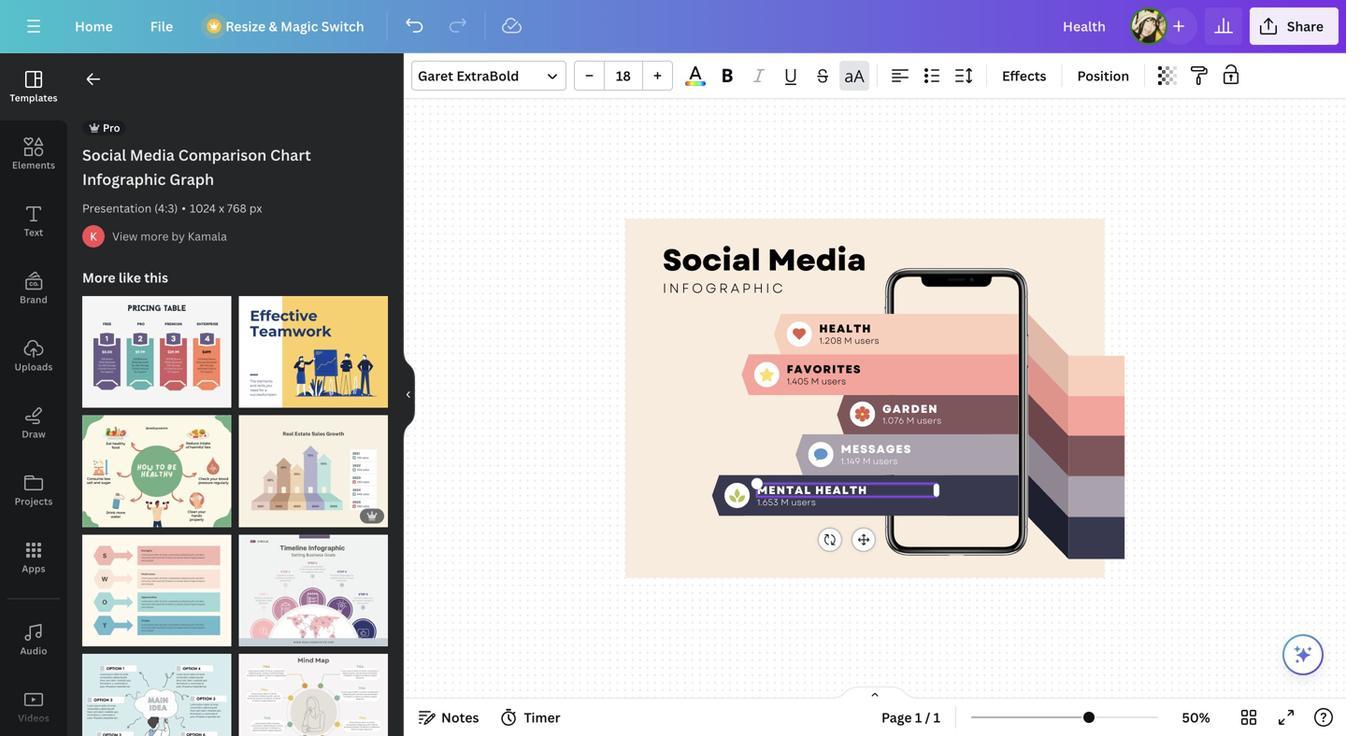 Task type: locate. For each thing, give the bounding box(es) containing it.
favorites 1.405 m users
[[787, 362, 862, 388]]

social for social media comparison chart infographic graph
[[82, 145, 126, 165]]

magic
[[281, 17, 318, 35]]

share button
[[1250, 7, 1339, 45]]

media
[[130, 145, 175, 165], [768, 239, 867, 282]]

more
[[82, 269, 116, 287]]

users right 1.405
[[822, 375, 846, 388]]

teamwork keynote presentation in yellow blue white illustrative style group
[[239, 285, 388, 408]]

1 right /
[[934, 709, 941, 727]]

garden
[[883, 401, 938, 417]]

star icon image
[[760, 368, 774, 382]]

timer button
[[494, 703, 568, 733]]

social for social media
[[663, 239, 761, 282]]

1 horizontal spatial infographic
[[663, 279, 786, 298]]

media for social media
[[768, 239, 867, 282]]

page
[[882, 709, 912, 727]]

side panel tab list
[[0, 53, 67, 737]]

show pages image
[[830, 686, 920, 701]]

users for favorites
[[822, 375, 846, 388]]

media up health
[[768, 239, 867, 282]]

social
[[82, 145, 126, 165], [663, 239, 761, 282]]

None text field
[[757, 483, 937, 499]]

purple & white pricing table comparison chart group
[[82, 285, 231, 408]]

graph
[[169, 169, 214, 189]]

15
[[269, 390, 281, 404]]

users right "1.149"
[[873, 455, 898, 468]]

2 horizontal spatial 1
[[934, 709, 941, 727]]

messages
[[841, 442, 912, 458]]

&
[[269, 17, 278, 35]]

m inside messages 1.149 m users
[[863, 455, 871, 468]]

m right "1.149"
[[863, 455, 871, 468]]

1 horizontal spatial media
[[768, 239, 867, 282]]

users inside 'garden 1.076 m users'
[[917, 415, 942, 428]]

more like this
[[82, 269, 168, 287]]

projects button
[[0, 457, 67, 525]]

1 horizontal spatial social
[[663, 239, 761, 282]]

switch
[[321, 17, 364, 35]]

draw button
[[0, 390, 67, 457]]

blue creative mind map graph image
[[82, 654, 231, 737]]

social media comparison chart infographic graph
[[82, 145, 311, 189]]

0 horizontal spatial infographic
[[82, 169, 166, 189]]

group
[[574, 61, 673, 91]]

0 vertical spatial social
[[82, 145, 126, 165]]

users inside health 1.208 m users
[[855, 335, 880, 347]]

resize & magic switch
[[226, 17, 364, 35]]

50% button
[[1166, 703, 1227, 733]]

media inside 'social media comparison chart infographic graph'
[[130, 145, 175, 165]]

health
[[816, 483, 868, 499]]

m for messages
[[863, 455, 871, 468]]

videos
[[18, 713, 49, 725]]

users right 1.208
[[855, 335, 880, 347]]

by
[[171, 229, 185, 244]]

m
[[844, 335, 853, 347], [811, 375, 819, 388], [907, 415, 915, 428], [863, 455, 871, 468], [781, 496, 789, 509]]

m right 1.208
[[844, 335, 853, 347]]

1.653 m users
[[757, 496, 816, 509]]

users inside messages 1.149 m users
[[873, 455, 898, 468]]

0 vertical spatial infographic
[[82, 169, 166, 189]]

draw
[[22, 428, 46, 441]]

0 horizontal spatial 1
[[248, 390, 254, 404]]

– – number field
[[611, 67, 637, 85]]

templates
[[10, 92, 58, 104]]

garet
[[418, 67, 454, 85]]

users right 1.076
[[917, 415, 942, 428]]

mental
[[757, 483, 812, 499]]

color range image
[[686, 82, 706, 86]]

m right 1.405
[[811, 375, 819, 388]]

presentation (4:3)
[[82, 201, 178, 216]]

view
[[112, 229, 138, 244]]

main menu bar
[[0, 0, 1347, 53]]

of
[[256, 390, 267, 404]]

0 horizontal spatial social
[[82, 145, 126, 165]]

m for garden
[[907, 415, 915, 428]]

1.076
[[883, 415, 904, 428]]

social media
[[663, 239, 867, 282]]

1.405
[[787, 375, 809, 388]]

real estate sales growth bar infographic graph image
[[239, 416, 388, 528]]

1 inside teamwork keynote presentation in yellow blue white illustrative style group
[[248, 390, 254, 404]]

swot analysis graph group
[[82, 524, 231, 647]]

m inside favorites 1.405 m users
[[811, 375, 819, 388]]

swot analysis graph image
[[82, 535, 231, 647]]

1 vertical spatial social
[[663, 239, 761, 282]]

m right 1.076
[[907, 415, 915, 428]]

file
[[150, 17, 173, 35]]

mental health
[[757, 483, 868, 499]]

0 vertical spatial media
[[130, 145, 175, 165]]

more
[[141, 229, 169, 244]]

position
[[1078, 67, 1130, 85]]

50%
[[1182, 709, 1211, 727]]

1 left /
[[915, 709, 922, 727]]

real estate sales growth bar infographic graph group
[[239, 405, 388, 528]]

media up graph
[[130, 145, 175, 165]]

health 1.208 m users
[[820, 321, 880, 347]]

users
[[855, 335, 880, 347], [822, 375, 846, 388], [917, 415, 942, 428], [873, 455, 898, 468], [791, 496, 816, 509]]

resize & magic switch button
[[196, 7, 379, 45]]

health
[[820, 321, 872, 337]]

file button
[[135, 7, 188, 45]]

1 of 15
[[248, 390, 281, 404]]

grey simple modern timeline infographic chart graph image
[[239, 535, 388, 647]]

infographic inside 'social media comparison chart infographic graph'
[[82, 169, 166, 189]]

none text field containing mental
[[757, 483, 937, 499]]

brand
[[20, 294, 48, 306]]

this
[[144, 269, 168, 287]]

like
[[119, 269, 141, 287]]

m inside health 1.208 m users
[[844, 335, 853, 347]]

1024
[[190, 201, 216, 216]]

1
[[248, 390, 254, 404], [915, 709, 922, 727], [934, 709, 941, 727]]

infographic
[[82, 169, 166, 189], [663, 279, 786, 298]]

1 left of
[[248, 390, 254, 404]]

green brown playful illustration healthy lifestyle guide graph group
[[82, 405, 231, 528]]

comparison
[[178, 145, 267, 165]]

1 horizontal spatial 1
[[915, 709, 922, 727]]

1 vertical spatial media
[[768, 239, 867, 282]]

apps
[[22, 563, 45, 576]]

audio button
[[0, 607, 67, 674]]

effects
[[1002, 67, 1047, 85]]

audio
[[20, 645, 47, 658]]

0 horizontal spatial media
[[130, 145, 175, 165]]

social inside 'social media comparison chart infographic graph'
[[82, 145, 126, 165]]

green brown playful illustration healthy lifestyle guide graph image
[[82, 416, 231, 528]]

m inside 'garden 1.076 m users'
[[907, 415, 915, 428]]

users right 1.653
[[791, 496, 816, 509]]

users inside favorites 1.405 m users
[[822, 375, 846, 388]]

presentation
[[82, 201, 152, 216]]

projects
[[15, 496, 53, 508]]



Task type: vqa. For each thing, say whether or not it's contained in the screenshot.
real estate sales growth bar infographic graph 'image'
yes



Task type: describe. For each thing, give the bounding box(es) containing it.
share
[[1288, 17, 1324, 35]]

/
[[925, 709, 931, 727]]

elements button
[[0, 121, 67, 188]]

view more by kamala
[[112, 229, 227, 244]]

apps button
[[0, 525, 67, 592]]

uploads
[[14, 361, 53, 374]]

users for health
[[855, 335, 880, 347]]

768
[[227, 201, 247, 216]]

1024 x 768 px
[[190, 201, 262, 216]]

hide image
[[403, 350, 415, 440]]

favorites
[[787, 362, 862, 378]]

colorful calm corporate clean mind map image
[[239, 654, 388, 737]]

x
[[219, 201, 224, 216]]

colorful calm corporate clean mind map group
[[239, 643, 388, 737]]

1.653
[[757, 496, 779, 509]]

page 1 / 1
[[882, 709, 941, 727]]

notes button
[[411, 703, 487, 733]]

uploads button
[[0, 323, 67, 390]]

videos button
[[0, 674, 67, 737]]

kamala element
[[82, 225, 105, 248]]

resize
[[226, 17, 266, 35]]

1.208
[[820, 335, 842, 347]]

garden 1.076 m users
[[883, 401, 942, 428]]

home link
[[60, 7, 128, 45]]

m right 1.653
[[781, 496, 789, 509]]

bubble chat icon image
[[814, 449, 828, 461]]

1 vertical spatial infographic
[[663, 279, 786, 298]]

messages 1.149 m users
[[841, 442, 912, 468]]

garet extrabold button
[[411, 61, 567, 91]]

px
[[249, 201, 262, 216]]

users for messages
[[873, 455, 898, 468]]

1.149
[[841, 455, 861, 468]]

blue creative mind map graph group
[[82, 643, 231, 737]]

elements
[[12, 159, 55, 172]]

extrabold
[[457, 67, 519, 85]]

canva assistant image
[[1292, 644, 1315, 667]]

position button
[[1070, 61, 1137, 91]]

Design title text field
[[1048, 7, 1123, 45]]

effects button
[[995, 61, 1054, 91]]

garet extrabold
[[418, 67, 519, 85]]

timer
[[524, 709, 561, 727]]

text button
[[0, 188, 67, 255]]

text
[[24, 226, 43, 239]]

media for social media comparison chart infographic graph
[[130, 145, 175, 165]]

purple & white pricing table comparison chart image
[[82, 296, 231, 408]]

m for favorites
[[811, 375, 819, 388]]

(4:3)
[[154, 201, 178, 216]]

templates button
[[0, 53, 67, 121]]

kamala image
[[82, 225, 105, 248]]

pro
[[103, 121, 120, 135]]

notes
[[441, 709, 479, 727]]

grey simple modern timeline infographic chart graph group
[[239, 524, 388, 647]]

view more by kamala button
[[112, 227, 227, 246]]

kamala
[[188, 229, 227, 244]]

brand button
[[0, 255, 67, 323]]

chart
[[270, 145, 311, 165]]

home
[[75, 17, 113, 35]]

users for garden
[[917, 415, 942, 428]]

m for health
[[844, 335, 853, 347]]



